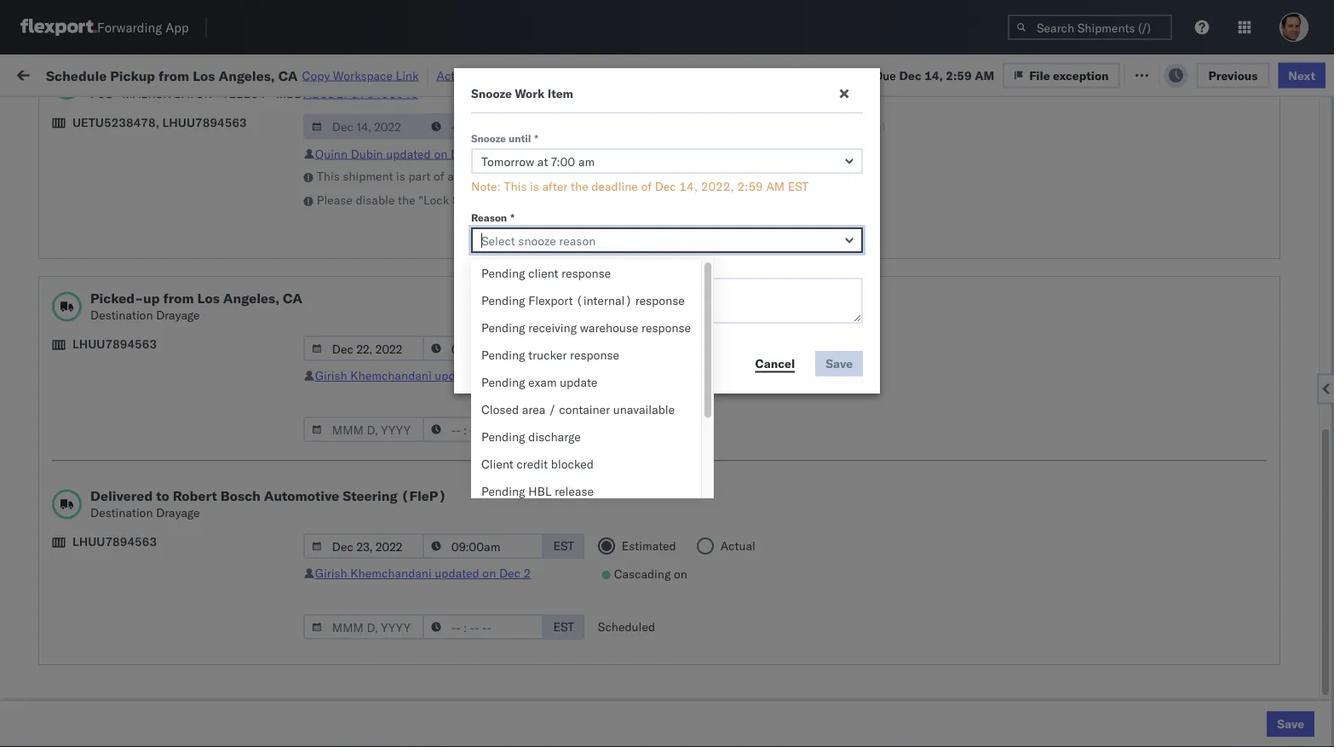 Task type: vqa. For each thing, say whether or not it's contained in the screenshot.
left Summary
no



Task type: describe. For each thing, give the bounding box(es) containing it.
3 pm from the top
[[311, 696, 329, 711]]

1 schedule pickup from los angeles, ca from the top
[[39, 236, 230, 268]]

schedule delivery appointment link for 2nd schedule delivery appointment button from the top of the page
[[39, 319, 210, 336]]

fcl • maersk batur • te1234 • mbl abcdefg78456546
[[90, 86, 418, 101]]

ca for fifth schedule pickup from los angeles, ca button from the bottom of the page
[[39, 254, 55, 268]]

response down pending receiving warehouse response
[[570, 348, 620, 363]]

(0)
[[276, 66, 298, 81]]

2 -- : -- -- text field from the top
[[423, 614, 544, 640]]

2 5, from the top
[[380, 246, 391, 261]]

jan left 28,
[[361, 696, 380, 711]]

batch action
[[1240, 66, 1314, 81]]

1 horizontal spatial the
[[571, 179, 589, 194]]

11 ocean fcl from the top
[[522, 583, 581, 598]]

pending flexport (internal) response
[[481, 293, 685, 308]]

5 ceau7522281, hlxu6269489, hlxu8034992 from the top
[[1050, 358, 1314, 373]]

pending exam update
[[481, 375, 598, 390]]

3 edt, from the top
[[326, 246, 352, 261]]

mbl
[[276, 86, 301, 101]]

0 vertical spatial abcdefg78456546
[[304, 86, 418, 101]]

3 pst from the top
[[553, 422, 574, 437]]

receiving
[[528, 320, 577, 335]]

Search Work text field
[[762, 61, 948, 86]]

6 edt, from the top
[[326, 358, 352, 373]]

snooze up vessel
[[462, 139, 495, 152]]

3 2:59 am edt, nov 5, 2022 from the top
[[274, 283, 424, 298]]

11:30 pm est, jan 28, 2023
[[274, 696, 434, 711]]

to inside the delivered to robert bosch automotive steering (flep) destination drayage
[[156, 487, 169, 504]]

8 resize handle column header from the left
[[1132, 132, 1152, 747]]

19,
[[381, 171, 399, 186]]

2 schedule pickup from los angeles, ca button from the top
[[39, 273, 242, 309]]

3 resize handle column header from the left
[[493, 132, 513, 747]]

schedule"
[[452, 193, 507, 208]]

2 hlxu6269489, from the top
[[1140, 245, 1228, 260]]

note: this is after the deadline of dec 14, 2022, 2:59 am est
[[471, 179, 809, 194]]

14 ocean fcl from the top
[[522, 696, 581, 711]]

5 resize handle column header from the left
[[714, 132, 735, 747]]

confirm for confirm pickup from los angeles, ca
[[39, 461, 83, 476]]

bookings
[[743, 546, 793, 561]]

hlxu6269489, for schedule delivery appointment link associated with 2nd schedule delivery appointment button from the top of the page
[[1140, 320, 1228, 335]]

is for this
[[530, 179, 539, 194]]

2 ceau7522281, from the top
[[1050, 245, 1137, 260]]

see
[[536, 169, 556, 184]]

maeu9408431
[[1161, 696, 1247, 711]]

lagerfeld
[[914, 696, 965, 711]]

upload for bosch ocean test
[[39, 386, 78, 401]]

item
[[548, 86, 573, 101]]

ca for third schedule pickup from los angeles, ca button from the bottom of the page
[[39, 366, 55, 381]]

2 schedule pickup from los angeles, ca link from the top
[[39, 273, 242, 307]]

1 vertical spatial --
[[1161, 658, 1175, 673]]

2 resize handle column header from the left
[[433, 132, 453, 747]]

2 2:59 am edt, nov 5, 2022 from the top
[[274, 246, 424, 261]]

3 ocean fcl from the top
[[522, 283, 581, 298]]

scheduled for delivered to robert bosch automotive steering (flep)
[[598, 620, 655, 634]]

response up pending flexport (internal) response
[[562, 266, 611, 281]]

778
[[313, 66, 335, 81]]

upload customs clearance documents for flexport demo consignee
[[39, 161, 187, 193]]

3 5, from the top
[[380, 283, 391, 298]]

lhuu7894563 for from
[[72, 337, 157, 352]]

est, up 2:59 am est, jan 25, 2023
[[332, 621, 358, 636]]

workspace
[[333, 68, 393, 83]]

confirm for confirm delivery
[[39, 507, 83, 522]]

13,
[[376, 546, 395, 561]]

girish for ca
[[315, 368, 347, 383]]

0 vertical spatial for
[[162, 106, 176, 118]]

11:30 for schedule pickup from rotterdam, netherlands
[[274, 621, 308, 636]]

est, down 2:59 am est, jan 13, 2023
[[332, 583, 358, 598]]

link
[[396, 68, 419, 83]]

5 ocean fcl from the top
[[522, 358, 581, 373]]

list box containing pending client response
[[471, 260, 701, 614]]

flexport inside list box
[[528, 293, 573, 308]]

flex- for 2130387
[[941, 696, 978, 711]]

1 mmm d, yyyy text field from the top
[[303, 114, 424, 139]]

documents for flexport
[[39, 179, 101, 193]]

reason *
[[471, 211, 514, 224]]

destination inside "picked-up from los angeles, ca destination drayage"
[[90, 308, 153, 323]]

schedule pickup from rotterdam, netherlands
[[39, 611, 221, 643]]

1 horizontal spatial of
[[641, 179, 652, 194]]

9:00
[[274, 508, 300, 523]]

8 ocean fcl from the top
[[522, 471, 581, 486]]

5 schedule pickup from los angeles, ca link from the top
[[39, 648, 242, 682]]

cascading for cascading on
[[614, 567, 671, 582]]

copy
[[302, 68, 330, 83]]

this shipment is part of a vessel sailing. see maersk batur for details.
[[317, 169, 714, 184]]

1 horizontal spatial to
[[547, 193, 558, 208]]

unavailable
[[613, 402, 675, 417]]

forwarding
[[97, 19, 162, 35]]

2 nov from the top
[[355, 246, 377, 261]]

documents for bosch
[[39, 404, 101, 418]]

2023 right 28,
[[404, 696, 434, 711]]

hlxu6269489, for schedule delivery appointment link for first schedule delivery appointment button from the top of the page
[[1140, 208, 1228, 223]]

estimated for picked-up from los angeles, ca
[[622, 341, 676, 356]]

message
[[228, 66, 276, 81]]

destination inside the delivered to robert bosch automotive steering (flep) destination drayage
[[90, 505, 153, 520]]

Select snooze reason text field
[[471, 228, 863, 253]]

snooze until *
[[471, 132, 539, 144]]

client name button
[[624, 135, 718, 153]]

forwarding app link
[[20, 19, 189, 36]]

snoozed : no
[[353, 106, 413, 118]]

additional
[[471, 261, 522, 274]]

shipment
[[343, 169, 393, 184]]

4 edt, from the top
[[326, 283, 352, 298]]

schedule for third schedule delivery appointment button from the top of the page schedule delivery appointment link
[[39, 432, 90, 447]]

snooze for work
[[471, 86, 512, 101]]

1 vertical spatial abcdefg78456546
[[1161, 433, 1275, 448]]

save
[[1278, 717, 1305, 732]]

3 schedule pickup from los angeles, ca button from the top
[[39, 348, 242, 384]]

consignee inside button
[[743, 139, 792, 152]]

schedule delivery appointment link for fourth schedule delivery appointment button from the top
[[39, 582, 210, 599]]

4 ocean fcl from the top
[[522, 321, 581, 336]]

0 vertical spatial lhuu7894563
[[162, 115, 247, 130]]

mmm d, yyyy text field for steering
[[303, 614, 424, 640]]

customs for flexport demo consignee
[[81, 161, 129, 176]]

flex- for 1662119
[[941, 658, 978, 673]]

9 ocean fcl from the top
[[522, 508, 581, 523]]

app
[[165, 19, 189, 35]]

1 horizontal spatial 14,
[[679, 179, 698, 194]]

integration test account - karl lagerfeld
[[743, 696, 965, 711]]

est, up steering
[[326, 433, 351, 448]]

1 -- : -- -- text field from the top
[[423, 114, 544, 139]]

angeles, for confirm pickup from los angeles, ca link
[[176, 461, 223, 476]]

rotterdam,
[[161, 611, 221, 626]]

1 schedule delivery appointment button from the top
[[39, 207, 210, 225]]

action
[[1276, 66, 1314, 81]]

girish khemchandani updated on dec 2 button for delivered to robert bosch automotive steering (flep)
[[315, 566, 531, 581]]

by:
[[62, 104, 78, 119]]

work for snooze
[[515, 86, 545, 101]]

cascading for cascading
[[614, 369, 674, 384]]

3 schedule delivery appointment button from the top
[[39, 432, 210, 450]]

3 upload customs clearance documents link from the top
[[39, 686, 242, 720]]

until
[[509, 132, 531, 144]]

schedule for second 'schedule pickup from los angeles, ca' link from the bottom
[[39, 536, 90, 551]]

response right warehouse
[[642, 320, 691, 335]]

1 horizontal spatial for
[[656, 169, 671, 184]]

11:30 pm est, jan 23, 2023 for schedule pickup from rotterdam, netherlands
[[274, 621, 434, 636]]

pending for pending receiving warehouse response
[[481, 320, 525, 335]]

3 schedule pickup from los angeles, ca link from the top
[[39, 348, 242, 382]]

name
[[663, 139, 690, 152]]

1 -- : -- -- text field from the top
[[423, 533, 544, 559]]

consignee button
[[735, 135, 888, 153]]

6 ocean fcl from the top
[[522, 396, 581, 411]]

jan for schedule pickup from los angeles, ca
[[354, 546, 373, 561]]

upload customs clearance documents button for bosch ocean test
[[39, 386, 242, 421]]

angeles, for third 'schedule pickup from los angeles, ca' link from the bottom
[[183, 349, 230, 364]]

pending trucker response
[[481, 348, 620, 363]]

workitem button
[[10, 135, 247, 153]]

schedule for 1st 'schedule pickup from los angeles, ca' link
[[39, 236, 90, 251]]

flexport demo consignee for bookings test consignee
[[632, 546, 772, 561]]

1 schedule pickup from los angeles, ca link from the top
[[39, 236, 242, 270]]

2023 for schedule pickup from rotterdam, netherlands
[[404, 621, 434, 636]]

3 schedule pickup from los angeles, ca from the top
[[39, 349, 230, 381]]

"lock
[[419, 193, 449, 208]]

confirm delivery button
[[39, 507, 130, 525]]

next
[[1289, 68, 1316, 82]]

5 nov from the top
[[355, 358, 377, 373]]

2 schedule delivery appointment button from the top
[[39, 319, 210, 338]]

2 for picked-up from los angeles, ca
[[524, 368, 531, 383]]

3 nov from the top
[[355, 283, 377, 298]]

2 vertical spatial 14,
[[380, 433, 398, 448]]

delivered to robert bosch automotive steering (flep) destination drayage
[[90, 487, 447, 520]]

hlxu8034992 for third 'schedule pickup from los angeles, ca' link from the bottom
[[1231, 358, 1314, 373]]

pm for schedule delivery appointment
[[311, 583, 329, 598]]

flex-2130387
[[941, 696, 1029, 711]]

schedule for schedule delivery appointment link associated with 2nd schedule delivery appointment button from the top of the page
[[39, 320, 90, 335]]

0 vertical spatial est
[[788, 179, 809, 194]]

bosch inside the delivered to robert bosch automotive steering (flep) destination drayage
[[221, 487, 261, 504]]

release
[[555, 484, 594, 499]]

scheduled for picked-up from los angeles, ca
[[598, 422, 655, 437]]

2 vertical spatial abcdefg78456546
[[1161, 471, 1275, 486]]

0 vertical spatial batur
[[174, 86, 212, 101]]

delivery for 2nd schedule delivery appointment button from the top of the page
[[93, 320, 136, 335]]

demo for -
[[680, 171, 712, 186]]

toggle
[[510, 193, 544, 208]]

2:59 am edt, nov 5, 2022 for schedule delivery appointment link associated with 2nd schedule delivery appointment button from the top of the page
[[274, 321, 424, 336]]

0 horizontal spatial this
[[317, 169, 340, 184]]

25,
[[376, 658, 395, 673]]

area
[[522, 402, 546, 417]]

6 resize handle column header from the left
[[885, 132, 905, 747]]

1 ocean fcl from the top
[[522, 171, 581, 186]]

est, down 2:59 am est, jan 25, 2023
[[332, 696, 358, 711]]

pickup for 'schedule pickup from rotterdam, netherlands' link
[[93, 611, 129, 626]]

2023 right the 25,
[[398, 658, 427, 673]]

3 hlxu6269489, from the top
[[1140, 283, 1228, 298]]

5 edt, from the top
[[326, 321, 352, 336]]

2 • from the left
[[215, 86, 219, 101]]

abcd1234560
[[1050, 658, 1134, 673]]

9 resize handle column header from the left
[[1291, 132, 1311, 747]]

2 hlxu8034992 from the top
[[1231, 245, 1314, 260]]

bookings test consignee
[[743, 546, 879, 561]]

on for picked-up from los angeles, ca's "girish khemchandani updated on dec 2" button
[[483, 368, 496, 383]]

7 ocean fcl from the top
[[522, 433, 581, 448]]

filtered
[[17, 104, 59, 119]]

upload customs clearance documents link for bosch ocean test
[[39, 386, 242, 420]]

1 vertical spatial *
[[511, 211, 514, 224]]

1 ceau7522281, hlxu6269489, hlxu8034992 from the top
[[1050, 208, 1314, 223]]

4 ceau7522281, hlxu6269489, hlxu8034992 from the top
[[1050, 320, 1314, 335]]

1 • from the left
[[115, 86, 119, 101]]

blocked,
[[208, 106, 251, 118]]

previous button
[[1197, 62, 1270, 88]]

copy workspace link button
[[302, 68, 419, 83]]

schedule delivery appointment link for first schedule delivery appointment button from the top of the page
[[39, 207, 210, 224]]

3 -- : -- -- text field from the top
[[423, 417, 544, 442]]

5, for schedule delivery appointment link associated with 2nd schedule delivery appointment button from the top of the page
[[380, 321, 391, 336]]

Max 200 characters text field
[[471, 278, 863, 324]]

0 horizontal spatial of
[[434, 169, 445, 184]]

2:59 am edt, nov 5, 2022 for schedule delivery appointment link for first schedule delivery appointment button from the top of the page
[[274, 208, 424, 223]]

3:00 am edt, aug 19, 2022
[[274, 171, 432, 186]]

3 upload from the top
[[39, 686, 78, 701]]

0 horizontal spatial --
[[743, 171, 758, 186]]

import work
[[143, 66, 215, 81]]

4 schedule delivery appointment button from the top
[[39, 582, 210, 600]]

1 horizontal spatial this
[[504, 179, 527, 194]]

10 ocean fcl from the top
[[522, 546, 581, 561]]

3 • from the left
[[269, 86, 273, 101]]

7 resize handle column header from the left
[[1021, 132, 1041, 747]]

Search Shipments (/) text field
[[1008, 14, 1173, 40]]

is for shipment
[[396, 169, 405, 184]]

2 ocean fcl from the top
[[522, 246, 581, 261]]

2 -- : -- -- text field from the top
[[423, 336, 544, 361]]

flexport for -
[[632, 171, 677, 186]]

schedule delivery appointment for schedule delivery appointment link associated with 2nd schedule delivery appointment button from the top of the page
[[39, 320, 210, 335]]

2 horizontal spatial 14,
[[925, 68, 943, 82]]

pending for pending flexport (internal) response
[[481, 293, 525, 308]]

filtered by:
[[17, 104, 78, 119]]

1 edt, from the top
[[326, 171, 352, 186]]

schedule pickup from los angeles, ca copy workspace link
[[46, 67, 419, 84]]

1 resize handle column header from the left
[[244, 132, 264, 747]]

drayage inside "picked-up from los angeles, ca destination drayage"
[[156, 308, 200, 323]]

3 ceau7522281, from the top
[[1050, 283, 1137, 298]]

6 ceau7522281, hlxu6269489, hlxu8034992 from the top
[[1050, 395, 1314, 410]]

sailing.
[[494, 169, 533, 184]]

pending client response
[[481, 266, 611, 281]]

3 ceau7522281, hlxu6269489, hlxu8034992 from the top
[[1050, 283, 1314, 298]]

1846748
[[977, 246, 1029, 261]]

los inside 'confirm pickup from los angeles, ca'
[[154, 461, 173, 476]]

pending for pending client response
[[481, 266, 525, 281]]

2 edt, from the top
[[326, 208, 352, 223]]

13 ocean fcl from the top
[[522, 658, 581, 673]]

uetu5238478,
[[72, 115, 159, 130]]

cascading on
[[614, 567, 688, 582]]

schedule delivery appointment for schedule delivery appointment link for first schedule delivery appointment button from the top of the page
[[39, 208, 210, 222]]

schedule delivery appointment for third schedule delivery appointment button from the top of the page schedule delivery appointment link
[[39, 432, 210, 447]]

angeles, inside "picked-up from los angeles, ca destination drayage"
[[223, 290, 280, 307]]

a
[[448, 169, 454, 184]]

lhuu7894563 for robert
[[72, 534, 157, 549]]

demo for bookings
[[680, 546, 712, 561]]

container
[[559, 402, 610, 417]]

23, for schedule delivery appointment
[[383, 583, 401, 598]]

schedule for third 'schedule pickup from los angeles, ca' link from the bottom
[[39, 349, 90, 364]]

4 nov from the top
[[355, 321, 377, 336]]

up
[[143, 290, 160, 307]]

pickup for first 'schedule pickup from los angeles, ca' link from the bottom
[[93, 649, 129, 664]]



Task type: locate. For each thing, give the bounding box(es) containing it.
khemchandani up 2:59 am est, dec 14, 2022
[[350, 368, 432, 383]]

4 resize handle column header from the left
[[603, 132, 624, 747]]

2023 down 2:59 am est, jan 13, 2023
[[404, 583, 434, 598]]

4 hlxu8034992 from the top
[[1231, 320, 1314, 335]]

0 vertical spatial girish khemchandani updated on dec 2 button
[[315, 368, 531, 383]]

2023 for schedule pickup from los angeles, ca
[[398, 546, 427, 561]]

1 upload from the top
[[39, 161, 78, 176]]

pickup inside 'confirm pickup from los angeles, ca'
[[86, 461, 123, 476]]

girish khemchandani updated on dec 2 button down 13,
[[315, 566, 531, 581]]

confirm pickup from los angeles, ca
[[39, 461, 223, 493]]

import work button
[[137, 55, 222, 93]]

uetu5238478, lhuu7894563
[[72, 115, 247, 130]]

23, down 13,
[[383, 583, 401, 598]]

on for "girish khemchandani updated on dec 2" button related to delivered to robert bosch automotive steering (flep)
[[483, 566, 496, 581]]

14, up steering
[[380, 433, 398, 448]]

client inside button
[[632, 139, 660, 152]]

1 vertical spatial est
[[554, 539, 574, 553]]

work inside button
[[185, 66, 215, 81]]

allow
[[561, 193, 589, 208]]

schedule delivery appointment up schedule pickup from rotterdam, netherlands
[[39, 582, 210, 597]]

appointment down up
[[140, 320, 210, 335]]

appointment up confirm pickup from los angeles, ca link
[[140, 432, 210, 447]]

1 vertical spatial 11:30
[[274, 621, 308, 636]]

delivery down picked-
[[93, 320, 136, 335]]

2023 up 2:59 am est, jan 25, 2023
[[404, 621, 434, 636]]

1 vertical spatial girish khemchandani updated on dec 2
[[315, 566, 531, 581]]

activity log
[[437, 68, 500, 83]]

1 pst from the top
[[553, 119, 574, 134]]

1 horizontal spatial vandelay
[[743, 658, 792, 673]]

4 schedule delivery appointment link from the top
[[39, 582, 210, 599]]

5 5, from the top
[[380, 358, 391, 373]]

ca inside 'confirm pickup from los angeles, ca'
[[39, 478, 55, 493]]

delivery for confirm delivery button
[[86, 507, 130, 522]]

1 pm from the top
[[311, 583, 329, 598]]

angeles, for 1st 'schedule pickup from los angeles, ca' link
[[183, 236, 230, 251]]

girish khemchandani updated on dec 2 button up closed
[[315, 368, 531, 383]]

fcl
[[90, 86, 112, 101], [560, 171, 581, 186], [560, 246, 581, 261], [560, 283, 581, 298], [560, 321, 581, 336], [560, 358, 581, 373], [560, 396, 581, 411], [560, 433, 581, 448], [560, 471, 581, 486], [560, 508, 581, 523], [560, 546, 581, 561], [560, 583, 581, 598], [560, 621, 581, 636], [560, 658, 581, 673], [560, 696, 581, 711]]

client name
[[632, 139, 690, 152]]

1 vertical spatial pst
[[553, 341, 574, 356]]

pending hbl release
[[481, 484, 594, 499]]

delivery
[[93, 208, 136, 222], [93, 320, 136, 335], [93, 432, 136, 447], [86, 507, 130, 522], [93, 582, 136, 597]]

1 scheduled from the top
[[598, 422, 655, 437]]

mmm d, yyyy text field up steering
[[303, 417, 424, 442]]

pickup inside schedule pickup from rotterdam, netherlands
[[93, 611, 129, 626]]

message (0)
[[228, 66, 298, 81]]

blocked
[[551, 457, 594, 472]]

snooze left until
[[471, 132, 506, 144]]

this right note:
[[504, 179, 527, 194]]

2 pst from the top
[[553, 341, 574, 356]]

1 estimated from the top
[[622, 341, 676, 356]]

batur up editing.
[[613, 169, 653, 184]]

2 schedule pickup from los angeles, ca from the top
[[39, 274, 230, 306]]

4 hlxu6269489, from the top
[[1140, 320, 1228, 335]]

schedule inside schedule pickup from rotterdam, netherlands
[[39, 611, 90, 626]]

est, down steering
[[326, 508, 351, 523]]

flexport up receiving
[[528, 293, 573, 308]]

in
[[254, 106, 263, 118]]

1 vertical spatial flexport demo consignee
[[632, 546, 772, 561]]

hlxu6269489,
[[1140, 208, 1228, 223], [1140, 245, 1228, 260], [1140, 283, 1228, 298], [1140, 320, 1228, 335], [1140, 358, 1228, 373], [1140, 395, 1228, 410]]

-- : -- -- text field up vessel
[[423, 114, 544, 139]]

1 vertical spatial customs
[[81, 386, 129, 401]]

2 customs from the top
[[81, 386, 129, 401]]

work
[[49, 62, 93, 85]]

1 vertical spatial estimated
[[622, 539, 676, 553]]

pm for schedule pickup from rotterdam, netherlands
[[311, 621, 329, 636]]

0 horizontal spatial to
[[156, 487, 169, 504]]

please disable the "lock schedule" toggle to allow editing.
[[317, 193, 633, 208]]

1 vertical spatial 2
[[524, 368, 531, 383]]

on for quinn dubin updated on dec 2 button
[[434, 146, 448, 161]]

hlxu8034992 for upload customs clearance documents link corresponding to bosch ocean test
[[1231, 395, 1314, 410]]

3 schedule delivery appointment link from the top
[[39, 432, 210, 449]]

0 vertical spatial mmm d, yyyy text field
[[303, 114, 424, 139]]

7 pending from the top
[[481, 484, 525, 499]]

2 documents from the top
[[39, 404, 101, 418]]

1 vertical spatial cascading
[[614, 567, 671, 582]]

3 upload customs clearance documents from the top
[[39, 686, 187, 718]]

activity
[[437, 68, 477, 83]]

3 mmm d, yyyy text field from the top
[[303, 614, 424, 640]]

3 clearance from the top
[[132, 686, 187, 701]]

updated for delivered to robert bosch automotive steering (flep)
[[435, 566, 480, 581]]

from inside schedule pickup from rotterdam, netherlands
[[133, 611, 158, 626]]

clearance for flexport
[[132, 161, 187, 176]]

1 destination from the top
[[90, 308, 153, 323]]

this down quinn
[[317, 169, 340, 184]]

3 hlxu8034992 from the top
[[1231, 283, 1314, 298]]

work for import
[[185, 66, 215, 81]]

schedule for 'schedule pickup from rotterdam, netherlands' link
[[39, 611, 90, 626]]

schedule delivery appointment link up schedule pickup from rotterdam, netherlands
[[39, 582, 210, 599]]

schedule delivery appointment button up schedule pickup from rotterdam, netherlands
[[39, 582, 210, 600]]

1 vertical spatial drayage
[[156, 505, 200, 520]]

confirm inside confirm delivery link
[[39, 507, 83, 522]]

flexport. image
[[20, 19, 97, 36]]

1 vertical spatial girish
[[315, 566, 347, 581]]

1 horizontal spatial client
[[632, 139, 660, 152]]

log
[[481, 68, 500, 83]]

4 2:59 am edt, nov 5, 2022 from the top
[[274, 321, 424, 336]]

is left part
[[396, 169, 405, 184]]

ca for fifth schedule pickup from los angeles, ca button from the top
[[39, 666, 55, 681]]

1 upload customs clearance documents button from the top
[[39, 161, 242, 196]]

2 upload customs clearance documents button from the top
[[39, 386, 242, 421]]

est, down 9:00 am est, dec 24, 2022
[[326, 546, 351, 561]]

2 schedule delivery appointment from the top
[[39, 320, 210, 335]]

2 khemchandani from the top
[[350, 566, 432, 581]]

0 vertical spatial updated
[[386, 146, 431, 161]]

2 actual from the top
[[721, 539, 756, 553]]

confirm delivery
[[39, 507, 130, 522]]

0 vertical spatial flexport
[[632, 171, 677, 186]]

(flep)
[[401, 487, 447, 504]]

0 horizontal spatial batur
[[174, 86, 212, 101]]

next button
[[1279, 62, 1326, 88]]

2 girish khemchandani updated on dec 2 button from the top
[[315, 566, 531, 581]]

0 vertical spatial -- : -- -- text field
[[423, 114, 544, 139]]

0 horizontal spatial for
[[162, 106, 176, 118]]

status : ready for work, blocked, in progress
[[92, 106, 308, 118]]

mmm d, yyyy text field for ca
[[303, 336, 424, 361]]

2 flexport demo consignee from the top
[[632, 546, 772, 561]]

0 horizontal spatial is
[[396, 169, 405, 184]]

angeles,
[[219, 67, 275, 84], [183, 236, 230, 251], [183, 274, 230, 289], [223, 290, 280, 307], [183, 349, 230, 364], [176, 461, 223, 476], [183, 536, 230, 551], [183, 649, 230, 664]]

est, up 11:30 pm est, jan 28, 2023
[[326, 658, 351, 673]]

1 horizontal spatial is
[[530, 179, 539, 194]]

2 vertical spatial 11:30
[[274, 696, 308, 711]]

0 horizontal spatial the
[[398, 193, 416, 208]]

ca for second schedule pickup from los angeles, ca button from the bottom of the page
[[39, 553, 55, 568]]

upload customs clearance documents button up confirm pickup from los angeles, ca link
[[39, 386, 242, 421]]

upload customs clearance documents up 'confirm pickup from los angeles, ca'
[[39, 386, 187, 418]]

0 vertical spatial documents
[[39, 179, 101, 193]]

snooze
[[471, 86, 512, 101], [471, 132, 506, 144], [462, 139, 495, 152]]

los inside "picked-up from los angeles, ca destination drayage"
[[197, 290, 220, 307]]

jan down 13,
[[361, 583, 380, 598]]

1 horizontal spatial work
[[515, 86, 545, 101]]

2 upload customs clearance documents from the top
[[39, 386, 187, 418]]

from for 4th 'schedule pickup from los angeles, ca' link from the bottom of the page
[[133, 274, 158, 289]]

file exception button
[[1018, 61, 1135, 86], [1018, 61, 1135, 86], [1003, 62, 1120, 88], [1003, 62, 1120, 88]]

scheduled down unavailable
[[598, 422, 655, 437]]

1 vertical spatial flex-
[[941, 658, 978, 673]]

-- : -- -- text field up credit
[[423, 417, 544, 442]]

activity log button
[[437, 65, 500, 86]]

please
[[317, 193, 353, 208]]

girish khemchandani updated on dec 2 button for picked-up from los angeles, ca
[[315, 368, 531, 383]]

0 vertical spatial client
[[632, 139, 660, 152]]

updated for picked-up from los angeles, ca
[[435, 368, 480, 383]]

0 vertical spatial pst
[[553, 119, 574, 134]]

0 vertical spatial scheduled
[[598, 422, 655, 437]]

girish khemchandani updated on dec 2 up closed
[[315, 368, 531, 383]]

(internal)
[[576, 293, 632, 308]]

0 vertical spatial girish
[[315, 368, 347, 383]]

jan for schedule pickup from rotterdam, netherlands
[[361, 621, 380, 636]]

updated down the (flep)
[[435, 566, 480, 581]]

ocean fcl
[[522, 171, 581, 186], [522, 246, 581, 261], [522, 283, 581, 298], [522, 321, 581, 336], [522, 358, 581, 373], [522, 396, 581, 411], [522, 433, 581, 448], [522, 471, 581, 486], [522, 508, 581, 523], [522, 546, 581, 561], [522, 583, 581, 598], [522, 621, 581, 636], [522, 658, 581, 673], [522, 696, 581, 711]]

lhuu7894563 down picked-
[[72, 337, 157, 352]]

jan left 13,
[[354, 546, 373, 561]]

ca for confirm pickup from los angeles, ca button
[[39, 478, 55, 493]]

2 horizontal spatial •
[[269, 86, 273, 101]]

1 horizontal spatial *
[[535, 132, 539, 144]]

schedule delivery appointment link down picked-
[[39, 319, 210, 336]]

appointment for schedule delivery appointment link associated with 2nd schedule delivery appointment button from the top of the page
[[140, 320, 210, 335]]

save button
[[1267, 712, 1315, 737]]

1 vertical spatial batur
[[613, 169, 653, 184]]

client for client credit blocked
[[481, 457, 514, 472]]

warehouse
[[580, 320, 639, 335]]

pickup for second 'schedule pickup from los angeles, ca' link from the bottom
[[93, 536, 129, 551]]

0 horizontal spatial work
[[185, 66, 215, 81]]

1 vertical spatial -- : -- -- text field
[[423, 336, 544, 361]]

batur up work,
[[174, 86, 212, 101]]

flexport demo consignee for --
[[632, 171, 772, 186]]

from for 'schedule pickup from rotterdam, netherlands' link
[[133, 611, 158, 626]]

upload customs clearance documents down schedule pickup from rotterdam, netherlands
[[39, 686, 187, 718]]

vandelay for vandelay
[[632, 658, 682, 673]]

pst for girish khemchandani updated on dec 2
[[553, 341, 574, 356]]

mmm d, yyyy text field for ca
[[303, 417, 424, 442]]

ready
[[129, 106, 160, 118]]

2 down trucker
[[524, 368, 531, 383]]

quinn dubin updated on dec 2
[[315, 146, 483, 161]]

2 down pending hbl release
[[524, 566, 531, 581]]

estimated up cascading on
[[622, 539, 676, 553]]

0 vertical spatial flexport demo consignee
[[632, 171, 772, 186]]

girish khemchandani updated on dec 2 for delivered to robert bosch automotive steering (flep)
[[315, 566, 531, 581]]

ocean
[[522, 171, 556, 186], [522, 246, 556, 261], [669, 246, 704, 261], [780, 246, 815, 261], [522, 283, 556, 298], [669, 283, 704, 298], [522, 321, 556, 336], [669, 321, 704, 336], [780, 321, 815, 336], [522, 358, 556, 373], [669, 358, 704, 373], [780, 358, 815, 373], [522, 396, 556, 411], [669, 396, 704, 411], [780, 396, 815, 411], [522, 433, 556, 448], [669, 433, 704, 448], [522, 471, 556, 486], [669, 471, 704, 486], [522, 508, 556, 523], [669, 508, 704, 523], [522, 546, 556, 561], [522, 583, 556, 598], [522, 621, 556, 636], [522, 658, 556, 673], [522, 696, 556, 711]]

4 schedule pickup from los angeles, ca link from the top
[[39, 536, 242, 570]]

2 drayage from the top
[[156, 505, 200, 520]]

angeles, inside 'confirm pickup from los angeles, ca'
[[176, 461, 223, 476]]

from for 1st 'schedule pickup from los angeles, ca' link
[[133, 236, 158, 251]]

no
[[400, 106, 413, 118]]

ca inside "picked-up from los angeles, ca destination drayage"
[[283, 290, 302, 307]]

delivery for third schedule delivery appointment button from the top of the page
[[93, 432, 136, 447]]

girish khemchandani updated on dec 2
[[315, 368, 531, 383], [315, 566, 531, 581]]

pst down /
[[553, 422, 574, 437]]

3:00
[[274, 171, 300, 186]]

estimated for delivered to robert bosch automotive steering (flep)
[[622, 539, 676, 553]]

vessel
[[457, 169, 491, 184]]

0 vertical spatial khemchandani
[[350, 368, 432, 383]]

1 vertical spatial maersk
[[559, 169, 610, 184]]

2 : from the left
[[392, 106, 395, 118]]

1 vertical spatial destination
[[90, 505, 153, 520]]

3 pending from the top
[[481, 320, 525, 335]]

2:59
[[946, 68, 972, 82], [737, 179, 763, 194], [274, 208, 300, 223], [274, 246, 300, 261], [274, 283, 300, 298], [274, 321, 300, 336], [274, 358, 300, 373], [274, 433, 300, 448], [274, 546, 300, 561], [274, 658, 300, 673]]

0 vertical spatial clearance
[[132, 161, 187, 176]]

confirm delivery link
[[39, 507, 130, 524]]

pending down additional at the top
[[481, 293, 525, 308]]

from for confirm pickup from los angeles, ca link
[[126, 461, 151, 476]]

2 cascading from the top
[[614, 567, 671, 582]]

0 vertical spatial -- : -- -- text field
[[423, 533, 544, 559]]

0 vertical spatial 2
[[475, 146, 483, 161]]

girish khemchandani updated on dec 2 down 13,
[[315, 566, 531, 581]]

test
[[707, 246, 730, 261], [818, 246, 841, 261], [707, 283, 730, 298], [707, 321, 730, 336], [818, 321, 841, 336], [707, 358, 730, 373], [818, 358, 841, 373], [707, 396, 730, 411], [818, 396, 841, 411], [707, 433, 730, 448], [707, 471, 730, 486], [707, 508, 730, 523], [796, 546, 819, 561], [805, 696, 828, 711]]

delivery for fourth schedule delivery appointment button from the top
[[93, 582, 136, 597]]

2 for delivered to robert bosch automotive steering (flep)
[[524, 566, 531, 581]]

1662119
[[977, 658, 1029, 673]]

schedule for first 'schedule pickup from los angeles, ca' link from the bottom
[[39, 649, 90, 664]]

hlxu8034992 for schedule delivery appointment link associated with 2nd schedule delivery appointment button from the top of the page
[[1231, 320, 1314, 335]]

3 documents from the top
[[39, 703, 101, 718]]

pending left client
[[481, 266, 525, 281]]

client inside list box
[[481, 457, 514, 472]]

confirm inside 'confirm pickup from los angeles, ca'
[[39, 461, 83, 476]]

for down client name
[[656, 169, 671, 184]]

pickup for 1st 'schedule pickup from los angeles, ca' link
[[93, 236, 129, 251]]

Tomorrow at 7:00 am text field
[[471, 148, 863, 174]]

hlxu8034992 for schedule delivery appointment link for first schedule delivery appointment button from the top of the page
[[1231, 208, 1314, 223]]

1 vertical spatial khemchandani
[[350, 566, 432, 581]]

1 : from the left
[[122, 106, 125, 118]]

demo up cascading on
[[680, 546, 712, 561]]

2 girish khemchandani updated on dec 2 from the top
[[315, 566, 531, 581]]

ca for fourth schedule pickup from los angeles, ca button from the bottom
[[39, 291, 55, 306]]

2 vertical spatial updated
[[435, 566, 480, 581]]

1 hlxu6269489, from the top
[[1140, 208, 1228, 223]]

appointment for schedule delivery appointment link for first schedule delivery appointment button from the top of the page
[[140, 208, 210, 222]]

• up blocked,
[[215, 86, 219, 101]]

at
[[338, 66, 349, 81]]

confirm down 'confirm pickup from los angeles, ca'
[[39, 507, 83, 522]]

actual
[[721, 341, 756, 356], [721, 539, 756, 553]]

schedule delivery appointment for schedule delivery appointment link for fourth schedule delivery appointment button from the top
[[39, 582, 210, 597]]

ceau7522281, for schedule delivery appointment link associated with 2nd schedule delivery appointment button from the top of the page
[[1050, 320, 1137, 335]]

0 vertical spatial 14,
[[925, 68, 943, 82]]

from inside "picked-up from los angeles, ca destination drayage"
[[163, 290, 194, 307]]

: for snoozed
[[392, 106, 395, 118]]

1 vertical spatial updated
[[435, 368, 480, 383]]

1 flex- from the top
[[941, 246, 978, 261]]

2023 for schedule delivery appointment
[[404, 583, 434, 598]]

2 up vessel
[[475, 146, 483, 161]]

-- : -- -- text field up closed
[[423, 336, 544, 361]]

lhuu7894563 down confirm delivery button
[[72, 534, 157, 549]]

•
[[115, 86, 119, 101], [215, 86, 219, 101], [269, 86, 273, 101]]

2 vertical spatial upload
[[39, 686, 78, 701]]

2 vertical spatial pm
[[311, 696, 329, 711]]

client credit blocked
[[481, 457, 594, 472]]

west
[[795, 658, 823, 673]]

1 vertical spatial client
[[481, 457, 514, 472]]

MMM D, YYYY text field
[[303, 114, 424, 139], [303, 417, 424, 442], [303, 614, 424, 640]]

-- : -- -- text field
[[423, 533, 544, 559], [423, 614, 544, 640]]

edt,
[[326, 171, 352, 186], [326, 208, 352, 223], [326, 246, 352, 261], [326, 283, 352, 298], [326, 321, 352, 336], [326, 358, 352, 373]]

• left "mbl"
[[269, 86, 273, 101]]

schedule for schedule delivery appointment link for first schedule delivery appointment button from the top of the page
[[39, 208, 90, 222]]

closed
[[481, 402, 519, 417]]

11:30 pm est, jan 23, 2023 down 2:59 am est, jan 13, 2023
[[274, 583, 434, 598]]

flexport down client name
[[632, 171, 677, 186]]

demo down name
[[680, 171, 712, 186]]

mmm d, yyyy text field up 2:59 am est, jan 25, 2023
[[303, 614, 424, 640]]

schedule pickup from los angeles, ca link
[[39, 236, 242, 270], [39, 273, 242, 307], [39, 348, 242, 382], [39, 536, 242, 570], [39, 648, 242, 682]]

6 ceau7522281, from the top
[[1050, 395, 1137, 410]]

0 vertical spatial girish khemchandani updated on dec 2
[[315, 368, 531, 383]]

5 hlxu6269489, from the top
[[1140, 358, 1228, 373]]

2 confirm from the top
[[39, 507, 83, 522]]

4 ceau7522281, from the top
[[1050, 320, 1137, 335]]

2 vertical spatial flex-
[[941, 696, 978, 711]]

0 horizontal spatial •
[[115, 86, 119, 101]]

scheduled down cascading on
[[598, 620, 655, 634]]

cancel
[[755, 356, 795, 371]]

ceau7522281, for upload customs clearance documents link corresponding to bosch ocean test
[[1050, 395, 1137, 410]]

0 vertical spatial actual
[[721, 341, 756, 356]]

test123456
[[1161, 246, 1233, 261]]

2 appointment from the top
[[140, 320, 210, 335]]

2
[[475, 146, 483, 161], [524, 368, 531, 383], [524, 566, 531, 581]]

2023 right 13,
[[398, 546, 427, 561]]

resize handle column header
[[244, 132, 264, 747], [433, 132, 453, 747], [493, 132, 513, 747], [603, 132, 624, 747], [714, 132, 735, 747], [885, 132, 905, 747], [1021, 132, 1041, 747], [1132, 132, 1152, 747], [1291, 132, 1311, 747]]

5, for schedule delivery appointment link for first schedule delivery appointment button from the top of the page
[[380, 208, 391, 223]]

upload customs clearance documents button
[[39, 161, 242, 196], [39, 386, 242, 421]]

of right deadline
[[641, 179, 652, 194]]

1 vertical spatial pm
[[311, 621, 329, 636]]

1 vertical spatial 14,
[[679, 179, 698, 194]]

vandelay for vandelay west
[[743, 658, 792, 673]]

1 confirm from the top
[[39, 461, 83, 476]]

2 vertical spatial documents
[[39, 703, 101, 718]]

1 schedule pickup from los angeles, ca button from the top
[[39, 236, 242, 271]]

2 vandelay from the left
[[743, 658, 792, 673]]

4 schedule delivery appointment from the top
[[39, 582, 210, 597]]

ceau7522281, for schedule delivery appointment link for first schedule delivery appointment button from the top of the page
[[1050, 208, 1137, 223]]

1 demo from the top
[[680, 171, 712, 186]]

0 vertical spatial upload customs clearance documents
[[39, 161, 187, 193]]

23, up the 25,
[[383, 621, 401, 636]]

1 11:30 from the top
[[274, 583, 308, 598]]

delivery down "workitem" button
[[93, 208, 136, 222]]

snooze work item
[[471, 86, 573, 101]]

editing.
[[592, 193, 633, 208]]

1 hlxu8034992 from the top
[[1231, 208, 1314, 223]]

delivery down the delivered
[[86, 507, 130, 522]]

2 vertical spatial flexport
[[632, 546, 677, 561]]

pst down receiving
[[553, 341, 574, 356]]

2 ceau7522281, hlxu6269489, hlxu8034992 from the top
[[1050, 245, 1314, 260]]

schedule delivery appointment button
[[39, 207, 210, 225], [39, 319, 210, 338], [39, 432, 210, 450], [39, 582, 210, 600]]

deadline
[[274, 139, 316, 152]]

drayage down robert
[[156, 505, 200, 520]]

schedule for 4th 'schedule pickup from los angeles, ca' link from the bottom of the page
[[39, 274, 90, 289]]

28,
[[383, 696, 401, 711]]

ca
[[278, 67, 298, 84], [39, 254, 55, 268], [283, 290, 302, 307], [39, 291, 55, 306], [39, 366, 55, 381], [39, 478, 55, 493], [39, 553, 55, 568], [39, 666, 55, 681]]

-- up maeu9408431
[[1161, 658, 1175, 673]]

14, left the 2022,
[[679, 179, 698, 194]]

1 ceau7522281, from the top
[[1050, 208, 1137, 223]]

aug
[[355, 171, 378, 186]]

5 schedule pickup from los angeles, ca button from the top
[[39, 648, 242, 684]]

confirm pickup from los angeles, ca button
[[39, 461, 242, 496]]

girish khemchandani updated on dec 2 for picked-up from los angeles, ca
[[315, 368, 531, 383]]

snooze down log
[[471, 86, 512, 101]]

est
[[788, 179, 809, 194], [554, 539, 574, 553], [554, 620, 574, 634]]

1 documents from the top
[[39, 179, 101, 193]]

schedule for schedule delivery appointment link for fourth schedule delivery appointment button from the top
[[39, 582, 90, 597]]

0 vertical spatial mmm d, yyyy text field
[[303, 336, 424, 361]]

0 horizontal spatial :
[[122, 106, 125, 118]]

clearance for bosch
[[132, 386, 187, 401]]

angeles, for first 'schedule pickup from los angeles, ca' link from the bottom
[[183, 649, 230, 664]]

pending down closed
[[481, 429, 525, 444]]

response right (internal)
[[635, 293, 685, 308]]

appointment up rotterdam,
[[140, 582, 210, 597]]

picked-up from los angeles, ca destination drayage
[[90, 290, 302, 323]]

1 appointment from the top
[[140, 208, 210, 222]]

2 upload from the top
[[39, 386, 78, 401]]

1 vertical spatial flexport
[[528, 293, 573, 308]]

pm up 2:59 am est, jan 25, 2023
[[311, 621, 329, 636]]

1 upload customs clearance documents from the top
[[39, 161, 187, 193]]

0 vertical spatial upload customs clearance documents link
[[39, 161, 242, 195]]

angeles, for second 'schedule pickup from los angeles, ca' link from the bottom
[[183, 536, 230, 551]]

delivery for first schedule delivery appointment button from the top of the page
[[93, 208, 136, 222]]

1 vertical spatial 23,
[[383, 621, 401, 636]]

1 vertical spatial to
[[156, 487, 169, 504]]

schedule pickup from los angeles, ca
[[39, 236, 230, 268], [39, 274, 230, 306], [39, 349, 230, 381], [39, 536, 230, 568], [39, 649, 230, 681]]

24,
[[380, 508, 398, 523]]

3 customs from the top
[[81, 686, 129, 701]]

0 vertical spatial maersk
[[122, 86, 171, 101]]

note:
[[471, 179, 501, 194]]

0 vertical spatial work
[[185, 66, 215, 81]]

pending left trucker
[[481, 348, 525, 363]]

4 schedule pickup from los angeles, ca from the top
[[39, 536, 230, 568]]

2:59 am edt, nov 5, 2022
[[274, 208, 424, 223], [274, 246, 424, 261], [274, 283, 424, 298], [274, 321, 424, 336], [274, 358, 424, 373]]

due
[[875, 68, 896, 82]]

0 vertical spatial cascading
[[614, 369, 674, 384]]

1 horizontal spatial --
[[1161, 658, 1175, 673]]

2023
[[398, 546, 427, 561], [404, 583, 434, 598], [404, 621, 434, 636], [398, 658, 427, 673], [404, 696, 434, 711]]

1 vertical spatial 11:30 pm est, jan 23, 2023
[[274, 621, 434, 636]]

-- : -- -- text field
[[423, 114, 544, 139], [423, 336, 544, 361], [423, 417, 544, 442]]

snoozed
[[353, 106, 392, 118]]

flexport demo consignee
[[632, 171, 772, 186], [632, 546, 772, 561]]

MMM D, YYYY text field
[[303, 336, 424, 361], [303, 533, 424, 559]]

nov
[[355, 208, 377, 223], [355, 246, 377, 261], [355, 283, 377, 298], [355, 321, 377, 336], [355, 358, 377, 373]]

schedule delivery appointment down "workitem" button
[[39, 208, 210, 222]]

0 vertical spatial 23,
[[383, 583, 401, 598]]

to left robert
[[156, 487, 169, 504]]

5 ceau7522281, from the top
[[1050, 358, 1137, 373]]

1 vertical spatial clearance
[[132, 386, 187, 401]]

23, for schedule pickup from rotterdam, netherlands
[[383, 621, 401, 636]]

1 vertical spatial upload
[[39, 386, 78, 401]]

2 flex- from the top
[[941, 658, 978, 673]]

deadline
[[592, 179, 638, 194]]

girish for steering
[[315, 566, 347, 581]]

2 vertical spatial upload customs clearance documents
[[39, 686, 187, 718]]

schedule delivery appointment link up 'confirm pickup from los angeles, ca'
[[39, 432, 210, 449]]

bosch
[[632, 246, 666, 261], [743, 246, 777, 261], [632, 283, 666, 298], [632, 321, 666, 336], [743, 321, 777, 336], [632, 358, 666, 373], [743, 358, 777, 373], [632, 396, 666, 411], [743, 396, 777, 411], [632, 433, 666, 448], [632, 471, 666, 486], [221, 487, 261, 504], [632, 508, 666, 523]]

2 vertical spatial 2
[[524, 566, 531, 581]]

2 vertical spatial clearance
[[132, 686, 187, 701]]

* down toggle
[[511, 211, 514, 224]]

pending for pending exam update
[[481, 375, 525, 390]]

1 nov from the top
[[355, 208, 377, 223]]

4 schedule pickup from los angeles, ca button from the top
[[39, 536, 242, 571]]

khemchandani down 13,
[[350, 566, 432, 581]]

schedule pickup from rotterdam, netherlands button
[[39, 611, 242, 646]]

0 vertical spatial 11:30
[[274, 583, 308, 598]]

upload customs clearance documents link for flexport demo consignee
[[39, 161, 242, 195]]

is left after at the left top of the page
[[530, 179, 539, 194]]

jan up the 25,
[[361, 621, 380, 636]]

* right until
[[535, 132, 539, 144]]

upload customs clearance documents link
[[39, 161, 242, 195], [39, 386, 242, 420], [39, 686, 242, 720]]

work right "import"
[[185, 66, 215, 81]]

4 appointment from the top
[[140, 582, 210, 597]]

2 23, from the top
[[383, 621, 401, 636]]

1 vertical spatial work
[[515, 86, 545, 101]]

pending left receiving
[[481, 320, 525, 335]]

12 ocean fcl from the top
[[522, 621, 581, 636]]

confirm up confirm delivery
[[39, 461, 83, 476]]

0 vertical spatial customs
[[81, 161, 129, 176]]

drayage inside the delivered to robert bosch automotive steering (flep) destination drayage
[[156, 505, 200, 520]]

schedule delivery appointment button down "workitem" button
[[39, 207, 210, 225]]

0 vertical spatial upload
[[39, 161, 78, 176]]

11:30 pm est, jan 23, 2023 up 2:59 am est, jan 25, 2023
[[274, 621, 434, 636]]

flex-1662119 button
[[914, 654, 1033, 678], [914, 654, 1033, 678]]

pending left 'hbl'
[[481, 484, 525, 499]]

1 vertical spatial mmm d, yyyy text field
[[303, 417, 424, 442]]

actual for picked-up from los angeles, ca
[[721, 341, 756, 356]]

5 schedule pickup from los angeles, ca from the top
[[39, 649, 230, 681]]

2 vertical spatial est
[[554, 620, 574, 634]]

client left credit
[[481, 457, 514, 472]]

9:00 am est, dec 24, 2022
[[274, 508, 431, 523]]

lhuu7894563 down te1234
[[162, 115, 247, 130]]

1 girish khemchandani updated on dec 2 from the top
[[315, 368, 531, 383]]

0 vertical spatial *
[[535, 132, 539, 144]]

schedule delivery appointment down picked-
[[39, 320, 210, 335]]

upload customs clearance documents link up confirm pickup from los angeles, ca link
[[39, 386, 242, 420]]

5, for third 'schedule pickup from los angeles, ca' link from the bottom
[[380, 358, 391, 373]]

3 11:30 from the top
[[274, 696, 308, 711]]

1 drayage from the top
[[156, 308, 200, 323]]

hbl
[[528, 484, 552, 499]]

flex- for 1846748
[[941, 246, 978, 261]]

1 horizontal spatial batur
[[613, 169, 653, 184]]

to
[[547, 193, 558, 208], [156, 487, 169, 504]]

1 vertical spatial confirm
[[39, 507, 83, 522]]

update
[[560, 375, 598, 390]]

import
[[143, 66, 182, 81]]

khemchandani for ca
[[350, 368, 432, 383]]

list box
[[471, 260, 701, 614]]

1 2:59 am edt, nov 5, 2022 from the top
[[274, 208, 424, 223]]

1 23, from the top
[[383, 583, 401, 598]]

pending discharge
[[481, 429, 581, 444]]

0 vertical spatial --
[[743, 171, 758, 186]]

2 pending from the top
[[481, 293, 525, 308]]

: left the ready
[[122, 106, 125, 118]]

1 vertical spatial scheduled
[[598, 620, 655, 634]]

from for first 'schedule pickup from los angeles, ca' link from the bottom
[[133, 649, 158, 664]]

flex-2130387 button
[[914, 692, 1033, 715], [914, 692, 1033, 715]]

progress
[[266, 106, 308, 118]]

jan left the 25,
[[354, 658, 373, 673]]

2 mmm d, yyyy text field from the top
[[303, 533, 424, 559]]

from for second 'schedule pickup from los angeles, ca' link from the bottom
[[133, 536, 158, 551]]

maersk up 'allow'
[[559, 169, 610, 184]]

ceau7522281,
[[1050, 208, 1137, 223], [1050, 245, 1137, 260], [1050, 283, 1137, 298], [1050, 320, 1137, 335], [1050, 358, 1137, 373], [1050, 395, 1137, 410]]

2 estimated from the top
[[622, 539, 676, 553]]

work left item on the left top of page
[[515, 86, 545, 101]]

robert
[[173, 487, 217, 504]]

abcdefg78456546 button
[[304, 86, 418, 101]]

1 pending from the top
[[481, 266, 525, 281]]

hlxu6269489, for third 'schedule pickup from los angeles, ca' link from the bottom
[[1140, 358, 1228, 373]]

from inside 'confirm pickup from los angeles, ca'
[[126, 461, 151, 476]]

1 vertical spatial upload customs clearance documents
[[39, 386, 187, 418]]

pending up closed
[[481, 375, 525, 390]]

0 horizontal spatial client
[[481, 457, 514, 472]]



